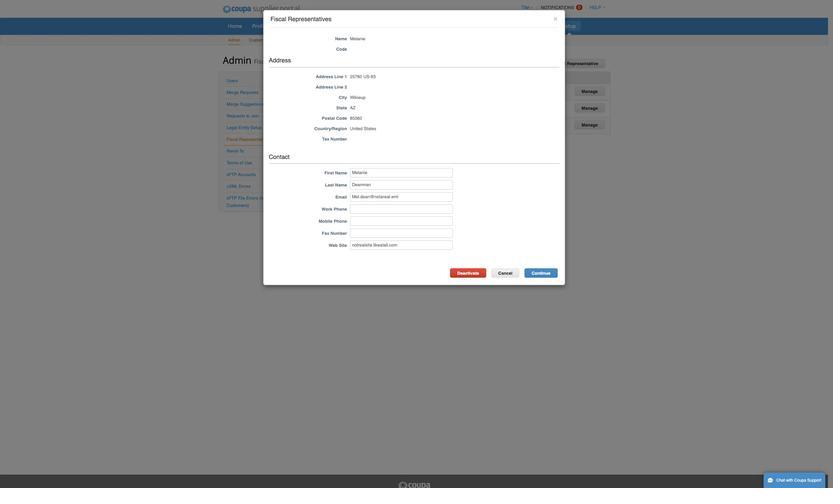 Task type: vqa. For each thing, say whether or not it's contained in the screenshot.
'|' on the left of the page
no



Task type: describe. For each thing, give the bounding box(es) containing it.
Web Site text field
[[350, 241, 453, 250]]

Email text field
[[350, 192, 453, 202]]

merge suggestions
[[227, 102, 264, 107]]

1 vertical spatial setup
[[269, 38, 281, 43]]

address for address
[[269, 57, 291, 64]]

0 vertical spatial coupa supplier portal image
[[218, 1, 304, 18]]

phone for mobile phone
[[334, 219, 347, 224]]

wikieup
[[350, 95, 366, 100]]

1 vertical spatial fiscal representatives
[[227, 137, 271, 142]]

country/region for country/region
[[333, 75, 366, 80]]

terms
[[227, 160, 239, 165]]

invoices
[[381, 22, 400, 29]]

last name
[[325, 183, 347, 188]]

invoices link
[[377, 21, 404, 31]]

country/region for country/region united states
[[315, 126, 347, 131]]

setup link
[[559, 21, 581, 31]]

93
[[371, 74, 376, 79]]

first
[[325, 171, 334, 176]]

address line 2
[[316, 84, 347, 89]]

Last Name text field
[[350, 180, 453, 190]]

orders link
[[273, 21, 298, 31]]

fiscal inside admin fiscal representatives
[[254, 57, 270, 65]]

service/time sheets
[[304, 22, 351, 29]]

2 manage from the top
[[582, 106, 598, 111]]

cancel
[[499, 271, 513, 276]]

fax number
[[322, 231, 347, 236]]

line for 2
[[335, 84, 344, 89]]

home
[[228, 22, 242, 29]]

sftp for sftp accounts
[[227, 172, 237, 177]]

continue button
[[525, 269, 558, 278]]

home link
[[224, 21, 247, 31]]

tax number
[[322, 136, 347, 142]]

profile
[[252, 22, 268, 29]]

merge for merge requests
[[227, 90, 239, 95]]

3 manage link from the top
[[575, 120, 605, 129]]

representative
[[567, 61, 599, 66]]

deactivate
[[458, 271, 480, 276]]

us-
[[364, 74, 371, 79]]

cancel button
[[492, 269, 520, 278]]

business
[[440, 22, 461, 29]]

ons
[[544, 22, 553, 29]]

1 vertical spatial coupa supplier portal image
[[398, 482, 431, 488]]

city
[[339, 95, 347, 100]]

customer
[[249, 38, 268, 43]]

users
[[227, 78, 238, 83]]

customer setup link
[[249, 36, 281, 45]]

mobile phone
[[319, 219, 347, 224]]

merge for merge suggestions
[[227, 102, 239, 107]]

service/time sheets link
[[300, 21, 356, 31]]

2 code from the top
[[336, 116, 347, 121]]

fiscal representatives link
[[227, 137, 271, 142]]

requests to join
[[227, 113, 259, 118]]

errors inside sftp file errors (to customers)
[[247, 196, 258, 201]]

join
[[251, 113, 259, 118]]

admin for admin fiscal representatives
[[223, 54, 252, 66]]

merge requests
[[227, 90, 259, 95]]

legal entity setup
[[227, 125, 262, 130]]

fax
[[322, 231, 330, 236]]

merge suggestions link
[[227, 102, 264, 107]]

postal code 85360
[[322, 116, 362, 121]]

number for fax number
[[331, 231, 347, 236]]

with
[[787, 478, 794, 483]]

sftp for sftp file errors (to customers)
[[227, 196, 237, 201]]

united down "85360"
[[350, 126, 363, 131]]

name for first name
[[335, 171, 347, 176]]

add
[[544, 61, 553, 66]]

legal entity setup link
[[227, 125, 262, 130]]

chat with coupa support
[[777, 478, 822, 483]]

business performance
[[440, 22, 493, 29]]

sftp file errors (to customers) link
[[227, 196, 265, 208]]

remit-to link
[[227, 149, 244, 154]]

cxml errors link
[[227, 184, 251, 189]]

coupa
[[795, 478, 807, 483]]

85360
[[350, 116, 362, 121]]

add-ons link
[[529, 21, 557, 31]]

sourcing link
[[498, 21, 528, 31]]

0 vertical spatial errors
[[239, 184, 251, 189]]

2 vertical spatial setup
[[251, 125, 262, 130]]

1 vertical spatial requests
[[227, 113, 245, 118]]

2 vertical spatial representatives
[[239, 137, 271, 142]]

sftp accounts
[[227, 172, 256, 177]]

customer setup
[[249, 38, 281, 43]]

web
[[329, 243, 338, 248]]

chat
[[777, 478, 786, 483]]

deactivate link
[[451, 269, 487, 278]]

25780
[[350, 74, 362, 79]]

name for last name
[[335, 183, 347, 188]]

city wikieup
[[339, 95, 366, 100]]

asn
[[361, 22, 371, 29]]

use
[[245, 160, 252, 165]]

1 manage from the top
[[582, 89, 598, 94]]

state
[[337, 105, 347, 110]]

catalogs
[[410, 22, 430, 29]]

Mobile Phone text field
[[350, 217, 453, 226]]

profile link
[[248, 21, 272, 31]]

to
[[240, 149, 244, 154]]

3 manage from the top
[[582, 122, 598, 127]]

fiscal right profile
[[271, 15, 286, 22]]

email
[[336, 195, 347, 200]]

to
[[246, 113, 250, 118]]



Task type: locate. For each thing, give the bounding box(es) containing it.
1
[[345, 74, 347, 79]]

address left 2
[[316, 84, 333, 89]]

address
[[269, 57, 291, 64], [316, 74, 333, 79], [316, 84, 333, 89]]

errors left the (to
[[247, 196, 258, 201]]

number for tax number
[[331, 136, 347, 142]]

number up web site
[[331, 231, 347, 236]]

cxml
[[227, 184, 238, 189]]

name
[[335, 36, 347, 41], [335, 171, 347, 176], [335, 183, 347, 188]]

merge requests link
[[227, 90, 259, 95]]

0 vertical spatial line
[[335, 74, 344, 79]]

representatives
[[288, 15, 332, 22], [271, 57, 317, 65], [239, 137, 271, 142]]

number down country/region united states
[[331, 136, 347, 142]]

2 vertical spatial united states
[[333, 120, 359, 125]]

united states for second manage link from the top of the page
[[333, 104, 359, 109]]

fiscal down legal
[[227, 137, 238, 142]]

fiscal right add
[[554, 61, 566, 66]]

line for 1
[[335, 74, 344, 79]]

contact
[[269, 153, 290, 160]]

sheets
[[336, 22, 351, 29]]

setup right ×
[[563, 22, 577, 29]]

line left 2
[[335, 84, 344, 89]]

name right first
[[335, 171, 347, 176]]

2 horizontal spatial setup
[[563, 22, 577, 29]]

admin
[[228, 38, 240, 43], [223, 54, 252, 66]]

0 horizontal spatial setup
[[251, 125, 262, 130]]

0 horizontal spatial coupa supplier portal image
[[218, 1, 304, 18]]

merge down users link
[[227, 90, 239, 95]]

name down "sheets"
[[335, 36, 347, 41]]

2 united states from the top
[[333, 104, 359, 109]]

2 vertical spatial manage
[[582, 122, 598, 127]]

First Name text field
[[350, 168, 453, 178]]

1 vertical spatial sftp
[[227, 196, 237, 201]]

admin down home
[[228, 38, 240, 43]]

united
[[333, 87, 346, 92], [333, 104, 346, 109], [333, 120, 346, 125], [350, 126, 363, 131]]

performance
[[462, 22, 493, 29]]

united down city
[[333, 104, 346, 109]]

1 vertical spatial address
[[316, 74, 333, 79]]

united states for 1st manage link from the bottom
[[333, 120, 359, 125]]

1 vertical spatial errors
[[247, 196, 258, 201]]

work
[[322, 207, 333, 212]]

country/region
[[333, 75, 366, 80], [315, 126, 347, 131]]

2 number from the top
[[331, 231, 347, 236]]

address down customer setup link
[[269, 57, 291, 64]]

0 vertical spatial merge
[[227, 90, 239, 95]]

0 vertical spatial address
[[269, 57, 291, 64]]

add fiscal representative link
[[537, 59, 606, 68]]

first name
[[325, 171, 347, 176]]

requests
[[240, 90, 259, 95], [227, 113, 245, 118]]

admin down admin link
[[223, 54, 252, 66]]

1 vertical spatial number
[[331, 231, 347, 236]]

address line 1 25780 us-93
[[316, 74, 376, 79]]

support
[[808, 478, 822, 483]]

users link
[[227, 78, 238, 83]]

address up address line 2
[[316, 74, 333, 79]]

1 vertical spatial admin
[[223, 54, 252, 66]]

0 vertical spatial fiscal representatives
[[271, 15, 332, 22]]

setup down join
[[251, 125, 262, 130]]

0 vertical spatial manage link
[[575, 86, 605, 96]]

requests left 'to'
[[227, 113, 245, 118]]

service/time
[[304, 22, 334, 29]]

remit-
[[227, 149, 240, 154]]

country/region up 2
[[333, 75, 366, 80]]

2 phone from the top
[[334, 219, 347, 224]]

1 phone from the top
[[334, 207, 347, 212]]

0 vertical spatial admin
[[228, 38, 240, 43]]

business performance link
[[436, 21, 497, 31]]

1 number from the top
[[331, 136, 347, 142]]

melanie
[[350, 36, 366, 41]]

1 name from the top
[[335, 36, 347, 41]]

1 vertical spatial country/region
[[315, 126, 347, 131]]

0 vertical spatial requests
[[240, 90, 259, 95]]

entity
[[239, 125, 250, 130]]

1 code from the top
[[336, 47, 347, 52]]

code down name melanie
[[336, 47, 347, 52]]

tax
[[322, 136, 330, 142]]

united states for third manage link from the bottom
[[333, 87, 359, 92]]

representatives inside admin fiscal representatives
[[271, 57, 317, 65]]

1 vertical spatial merge
[[227, 102, 239, 107]]

accounts
[[238, 172, 256, 177]]

code down state
[[336, 116, 347, 121]]

1 manage link from the top
[[575, 86, 605, 96]]

1 horizontal spatial setup
[[269, 38, 281, 43]]

0 vertical spatial manage
[[582, 89, 598, 94]]

country/region down the postal
[[315, 126, 347, 131]]

1 merge from the top
[[227, 90, 239, 95]]

add-ons
[[533, 22, 553, 29]]

customers)
[[227, 203, 249, 208]]

1 vertical spatial representatives
[[271, 57, 317, 65]]

states
[[347, 87, 359, 92], [347, 104, 359, 109], [347, 120, 359, 125], [364, 126, 377, 131]]

Work Phone text field
[[350, 205, 453, 214]]

coupa supplier portal image
[[218, 1, 304, 18], [398, 482, 431, 488]]

setup
[[563, 22, 577, 29], [269, 38, 281, 43], [251, 125, 262, 130]]

setup right customer
[[269, 38, 281, 43]]

0 vertical spatial country/region
[[333, 75, 366, 80]]

admin fiscal representatives
[[223, 54, 317, 66]]

3 name from the top
[[335, 183, 347, 188]]

2 sftp from the top
[[227, 196, 237, 201]]

cxml errors
[[227, 184, 251, 189]]

0 vertical spatial representatives
[[288, 15, 332, 22]]

errors down accounts
[[239, 184, 251, 189]]

name right the last
[[335, 183, 347, 188]]

2 name from the top
[[335, 171, 347, 176]]

state az
[[337, 105, 356, 110]]

errors
[[239, 184, 251, 189], [247, 196, 258, 201]]

postal
[[322, 116, 335, 121]]

0 vertical spatial sftp
[[227, 172, 237, 177]]

0 vertical spatial united states
[[333, 87, 359, 92]]

united states down city
[[333, 104, 359, 109]]

address for address line 2
[[316, 84, 333, 89]]

country/region united states
[[315, 126, 377, 131]]

code
[[336, 47, 347, 52], [336, 116, 347, 121]]

1 line from the top
[[335, 74, 344, 79]]

work phone
[[322, 207, 347, 212]]

manage
[[582, 89, 598, 94], [582, 106, 598, 111], [582, 122, 598, 127]]

2 vertical spatial manage link
[[575, 120, 605, 129]]

1 vertical spatial manage
[[582, 106, 598, 111]]

site
[[339, 243, 347, 248]]

united up city
[[333, 87, 346, 92]]

legal
[[227, 125, 237, 130]]

requests to join link
[[227, 113, 259, 118]]

line left 1
[[335, 74, 344, 79]]

united up country/region united states
[[333, 120, 346, 125]]

1 united states from the top
[[333, 87, 359, 92]]

0 vertical spatial phone
[[334, 207, 347, 212]]

1 vertical spatial united states
[[333, 104, 359, 109]]

(to
[[260, 196, 265, 201]]

orders
[[278, 22, 294, 29]]

× button
[[554, 14, 558, 22]]

1 vertical spatial manage link
[[575, 103, 605, 113]]

address for address line 1 25780 us-93
[[316, 74, 333, 79]]

united states up country/region united states
[[333, 120, 359, 125]]

1 vertical spatial code
[[336, 116, 347, 121]]

sftp up cxml in the top left of the page
[[227, 172, 237, 177]]

1 horizontal spatial coupa supplier portal image
[[398, 482, 431, 488]]

phone down email
[[334, 207, 347, 212]]

mobile
[[319, 219, 333, 224]]

fiscal representatives
[[271, 15, 332, 22], [227, 137, 271, 142]]

1 sftp from the top
[[227, 172, 237, 177]]

2 line from the top
[[335, 84, 344, 89]]

remit-to
[[227, 149, 244, 154]]

admin link
[[228, 36, 241, 45]]

phone for work phone
[[334, 207, 347, 212]]

catalogs link
[[406, 21, 435, 31]]

0 vertical spatial code
[[336, 47, 347, 52]]

1 vertical spatial phone
[[334, 219, 347, 224]]

az
[[350, 105, 356, 110]]

2 vertical spatial name
[[335, 183, 347, 188]]

merge down merge requests
[[227, 102, 239, 107]]

phone up 'fax number'
[[334, 219, 347, 224]]

admin for admin
[[228, 38, 240, 43]]

requests up suggestions
[[240, 90, 259, 95]]

terms of use link
[[227, 160, 252, 165]]

2
[[345, 84, 347, 89]]

web site
[[329, 243, 347, 248]]

manage link
[[575, 86, 605, 96], [575, 103, 605, 113], [575, 120, 605, 129]]

terms of use
[[227, 160, 252, 165]]

Fax Number text field
[[350, 229, 453, 238]]

sftp file errors (to customers)
[[227, 196, 265, 208]]

0 vertical spatial name
[[335, 36, 347, 41]]

chat with coupa support button
[[764, 473, 826, 488]]

2 merge from the top
[[227, 102, 239, 107]]

last
[[325, 183, 334, 188]]

of
[[240, 160, 243, 165]]

fiscal down customer setup link
[[254, 57, 270, 65]]

0 vertical spatial setup
[[563, 22, 577, 29]]

sftp up customers)
[[227, 196, 237, 201]]

2 manage link from the top
[[575, 103, 605, 113]]

suggestions
[[240, 102, 264, 107]]

0 vertical spatial number
[[331, 136, 347, 142]]

name melanie
[[335, 36, 366, 41]]

united states up city
[[333, 87, 359, 92]]

add fiscal representative
[[544, 61, 599, 66]]

1 vertical spatial name
[[335, 171, 347, 176]]

sftp inside sftp file errors (to customers)
[[227, 196, 237, 201]]

3 united states from the top
[[333, 120, 359, 125]]

1 vertical spatial line
[[335, 84, 344, 89]]

continue
[[532, 271, 551, 276]]

2 vertical spatial address
[[316, 84, 333, 89]]



